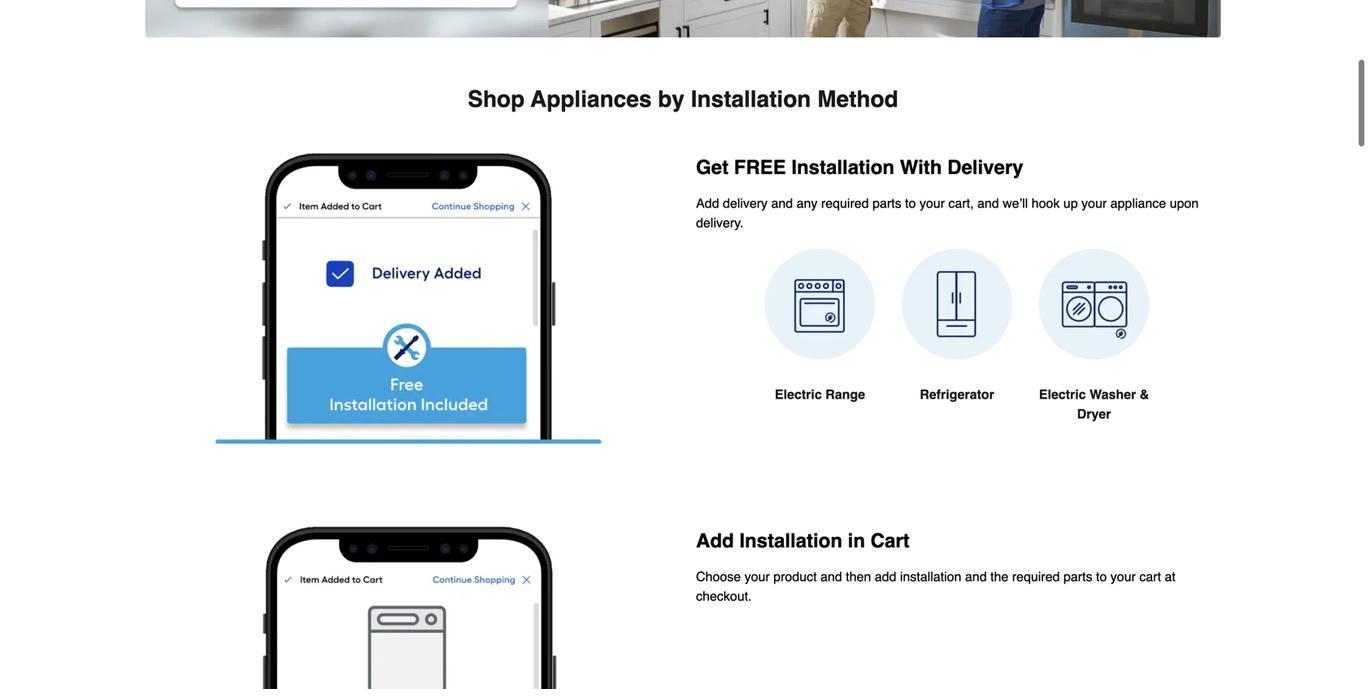 Task type: describe. For each thing, give the bounding box(es) containing it.
add installation in cart
[[696, 530, 910, 552]]

checkout.
[[696, 588, 752, 604]]

an icon of a washer and dryer. image
[[1039, 249, 1150, 360]]

refrigerator
[[920, 387, 995, 402]]

a phone screen with an add installation message. image
[[148, 515, 670, 689]]

&
[[1140, 387, 1150, 402]]

electric for electric range
[[775, 387, 822, 402]]

add delivery and any required parts to your cart, and we'll hook up your appliance upon delivery.
[[696, 196, 1199, 230]]

add for add delivery and any required parts to your cart, and we'll hook up your appliance upon delivery.
[[696, 196, 720, 211]]

your left product
[[745, 569, 770, 584]]

your right the up
[[1082, 196, 1108, 211]]

in
[[848, 530, 866, 552]]

electric for electric washer & dryer
[[1040, 387, 1087, 402]]

we'll
[[1003, 196, 1029, 211]]

with
[[900, 156, 943, 178]]

product
[[774, 569, 817, 584]]

1 vertical spatial installation
[[792, 156, 895, 178]]

electric range
[[775, 387, 866, 402]]

electric range link
[[765, 249, 876, 443]]

a phone screen with delivery added and free installation included messages. image
[[148, 141, 670, 444]]

delivery.
[[696, 215, 744, 230]]

let us install your appliances. image
[[145, 0, 1222, 37]]

shop
[[468, 86, 525, 112]]

appliances
[[531, 86, 652, 112]]

to inside choose your product and then add installation and the required parts to your cart at checkout.
[[1097, 569, 1108, 584]]

at
[[1165, 569, 1176, 584]]

delivery
[[948, 156, 1024, 178]]

get
[[696, 156, 729, 178]]

free
[[734, 156, 787, 178]]

your left cart
[[1111, 569, 1136, 584]]

the
[[991, 569, 1009, 584]]



Task type: vqa. For each thing, say whether or not it's contained in the screenshot.
arrow right image
no



Task type: locate. For each thing, give the bounding box(es) containing it.
electric washer & dryer link
[[1039, 249, 1150, 463]]

parts
[[873, 196, 902, 211], [1064, 569, 1093, 584]]

required right the
[[1013, 569, 1061, 584]]

choose your product and then add installation and the required parts to your cart at checkout.
[[696, 569, 1176, 604]]

1 horizontal spatial to
[[1097, 569, 1108, 584]]

required inside add delivery and any required parts to your cart, and we'll hook up your appliance upon delivery.
[[822, 196, 869, 211]]

0 vertical spatial required
[[822, 196, 869, 211]]

to
[[906, 196, 916, 211], [1097, 569, 1108, 584]]

electric inside "electric washer & dryer"
[[1040, 387, 1087, 402]]

0 vertical spatial parts
[[873, 196, 902, 211]]

any
[[797, 196, 818, 211]]

installation up free
[[691, 86, 812, 112]]

1 vertical spatial parts
[[1064, 569, 1093, 584]]

1 horizontal spatial electric
[[1040, 387, 1087, 402]]

then
[[846, 569, 872, 584]]

dryer
[[1078, 406, 1112, 421]]

0 horizontal spatial required
[[822, 196, 869, 211]]

1 add from the top
[[696, 196, 720, 211]]

add up delivery.
[[696, 196, 720, 211]]

parts down get free installation with delivery on the top of the page
[[873, 196, 902, 211]]

0 horizontal spatial electric
[[775, 387, 822, 402]]

parts inside add delivery and any required parts to your cart, and we'll hook up your appliance upon delivery.
[[873, 196, 902, 211]]

installation up the any
[[792, 156, 895, 178]]

electric
[[775, 387, 822, 402], [1040, 387, 1087, 402]]

and left then
[[821, 569, 843, 584]]

your left cart,
[[920, 196, 945, 211]]

0 vertical spatial to
[[906, 196, 916, 211]]

parts inside choose your product and then add installation and the required parts to your cart at checkout.
[[1064, 569, 1093, 584]]

electric washer & dryer
[[1040, 387, 1150, 421]]

and left the any
[[772, 196, 793, 211]]

installation
[[901, 569, 962, 584]]

1 vertical spatial to
[[1097, 569, 1108, 584]]

1 electric from the left
[[775, 387, 822, 402]]

2 add from the top
[[696, 530, 734, 552]]

to inside add delivery and any required parts to your cart, and we'll hook up your appliance upon delivery.
[[906, 196, 916, 211]]

and left "we'll"
[[978, 196, 1000, 211]]

installation up product
[[740, 530, 843, 552]]

to left cart
[[1097, 569, 1108, 584]]

hook
[[1032, 196, 1060, 211]]

0 horizontal spatial parts
[[873, 196, 902, 211]]

parts left cart
[[1064, 569, 1093, 584]]

an icon of a range. image
[[765, 249, 876, 360]]

1 vertical spatial required
[[1013, 569, 1061, 584]]

2 vertical spatial installation
[[740, 530, 843, 552]]

your
[[920, 196, 945, 211], [1082, 196, 1108, 211], [745, 569, 770, 584], [1111, 569, 1136, 584]]

up
[[1064, 196, 1079, 211]]

an icon of a refrigerator. image
[[902, 249, 1013, 360]]

upon
[[1170, 196, 1199, 211]]

add inside add delivery and any required parts to your cart, and we'll hook up your appliance upon delivery.
[[696, 196, 720, 211]]

choose
[[696, 569, 741, 584]]

washer
[[1090, 387, 1137, 402]]

1 vertical spatial add
[[696, 530, 734, 552]]

0 vertical spatial installation
[[691, 86, 812, 112]]

get free installation with delivery
[[696, 156, 1024, 178]]

shop appliances by installation method
[[468, 86, 899, 112]]

electric left range
[[775, 387, 822, 402]]

cart
[[871, 530, 910, 552]]

and left the
[[966, 569, 987, 584]]

add
[[875, 569, 897, 584]]

cart
[[1140, 569, 1162, 584]]

method
[[818, 86, 899, 112]]

to down with
[[906, 196, 916, 211]]

refrigerator link
[[902, 249, 1013, 443]]

0 horizontal spatial to
[[906, 196, 916, 211]]

required
[[822, 196, 869, 211], [1013, 569, 1061, 584]]

range
[[826, 387, 866, 402]]

appliance
[[1111, 196, 1167, 211]]

and
[[772, 196, 793, 211], [978, 196, 1000, 211], [821, 569, 843, 584], [966, 569, 987, 584]]

installation
[[691, 86, 812, 112], [792, 156, 895, 178], [740, 530, 843, 552]]

add up choose
[[696, 530, 734, 552]]

required inside choose your product and then add installation and the required parts to your cart at checkout.
[[1013, 569, 1061, 584]]

1 horizontal spatial parts
[[1064, 569, 1093, 584]]

add for add installation in cart
[[696, 530, 734, 552]]

2 electric from the left
[[1040, 387, 1087, 402]]

electric up dryer
[[1040, 387, 1087, 402]]

1 horizontal spatial required
[[1013, 569, 1061, 584]]

add
[[696, 196, 720, 211], [696, 530, 734, 552]]

delivery
[[723, 196, 768, 211]]

0 vertical spatial add
[[696, 196, 720, 211]]

cart,
[[949, 196, 974, 211]]

by
[[658, 86, 685, 112]]

required right the any
[[822, 196, 869, 211]]



